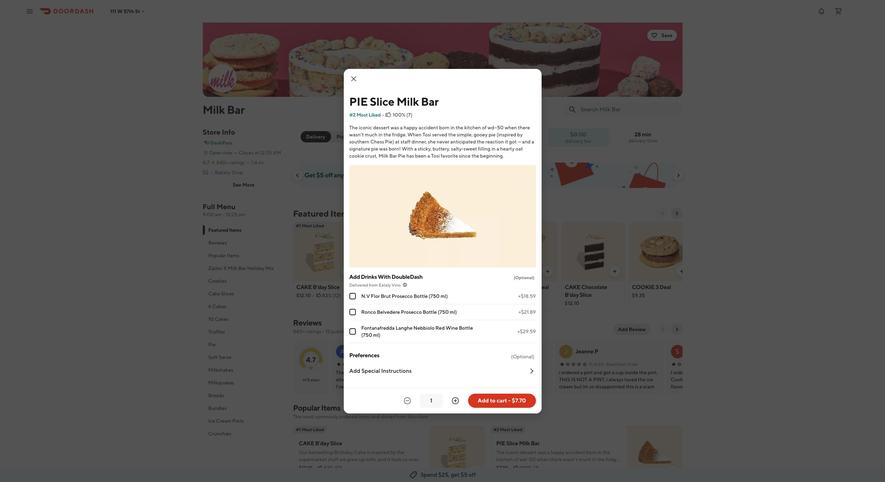 Task type: describe. For each thing, give the bounding box(es) containing it.
add for add review
[[618, 327, 628, 332]]

delivery inside $0.00 delivery fee
[[565, 138, 583, 144]]

- inside add to cart - $7.70 button
[[508, 397, 511, 404]]

6
[[208, 304, 211, 309]]

10
[[208, 316, 214, 322]]

add to cart - $7.70 button
[[468, 394, 536, 408]]

1 horizontal spatial in
[[451, 125, 455, 130]]

of 5 stars
[[303, 377, 319, 382]]

0 horizontal spatial pie
[[371, 146, 378, 151]]

pie for #2 most liked
[[349, 95, 368, 108]]

0 vertical spatial cake b'day slice image
[[294, 222, 356, 281]]

1 vertical spatial prosecco
[[401, 309, 422, 315]]

0 vertical spatial off
[[325, 171, 333, 179]]

reviews link
[[293, 318, 322, 327]]

1 vertical spatial featured
[[208, 227, 228, 233]]

0 items, open order cart image
[[834, 7, 843, 15]]

0 vertical spatial ml)
[[441, 293, 448, 299]]

28 min delivery time
[[629, 131, 658, 143]]

Item Search search field
[[581, 106, 677, 113]]

save
[[662, 33, 673, 38]]

100% (7) inside pie slice milk bar dialog
[[393, 112, 412, 118]]

more
[[387, 171, 402, 179]]

the up simple, at the top
[[456, 125, 463, 130]]

chess
[[370, 139, 384, 144]]

reaction
[[486, 139, 504, 144]]

born
[[439, 125, 450, 130]]

1 horizontal spatial pie
[[489, 132, 496, 137]]

min
[[642, 131, 651, 138]]

cereal
[[533, 284, 549, 291]]

1 vertical spatial (7)
[[401, 293, 407, 298]]

reviews for reviews
[[208, 240, 227, 246]]

ziploc x milk bar holiday mix button
[[203, 262, 285, 275]]

+$21.89
[[519, 309, 536, 315]]

delivery inside 28 min delivery time
[[629, 138, 646, 143]]

0 horizontal spatial add item to cart image
[[472, 468, 478, 474]]

1 vertical spatial 83% (12)
[[324, 465, 342, 471]]

a up "fridge."
[[400, 125, 403, 130]]

+$29.59
[[517, 328, 536, 334]]

0 vertical spatial (12)
[[333, 293, 341, 298]]

b'day inside cake chocolate b'day slice $12.10
[[565, 292, 579, 298]]

• inside pie slice milk bar dialog
[[382, 112, 384, 118]]

cake
[[208, 291, 220, 297]]

cup
[[510, 292, 520, 298]]

0 horizontal spatial of
[[303, 377, 306, 382]]

slice up flor
[[373, 284, 385, 291]]

and inside the iconic dessert was a happy accident born in the kitchen of wd~50 when there wasn't much in the fridge. when tosi served the simple, gooey pie (inspired by southern chess pie) at staff dinner, she never anticipated the reaction it got — and a signature pie was born! with a sticky, buttery, salty-sweet filling in a hearty oat cookie crust, milk bar pie has been a tosi favorite since the beginning.
[[522, 139, 531, 144]]

0 vertical spatial $5
[[316, 171, 324, 179]]

add review
[[618, 327, 646, 332]]

liked down featured items heading
[[313, 223, 324, 228]]

ziploc x milk bar holiday mix
[[208, 265, 274, 271]]

28
[[635, 131, 641, 138]]

wine
[[446, 325, 458, 331]]

6 cakes button
[[203, 300, 285, 313]]

sweet
[[464, 146, 477, 151]]

0 vertical spatial was
[[391, 125, 399, 130]]

got
[[509, 139, 517, 144]]

liked down commonly on the bottom of page
[[313, 427, 324, 432]]

doordash for review
[[495, 362, 514, 367]]

2 vertical spatial 100% (7)
[[519, 465, 539, 471]]

full menu 9:00 am - 12:25 am
[[203, 203, 245, 217]]

ml) inside fontanafredda langhe nebbiolo red wine bottle (750 ml)
[[373, 332, 380, 338]]

bottle inside fontanafredda langhe nebbiolo red wine bottle (750 ml)
[[459, 325, 473, 331]]

(750 inside fontanafredda langhe nebbiolo red wine bottle (750 ml)
[[361, 332, 372, 338]]

get
[[304, 171, 315, 179]]

1 #1 most liked from the top
[[296, 223, 324, 228]]

items
[[358, 414, 370, 419]]

much
[[365, 132, 378, 137]]

most down featured items heading
[[302, 223, 312, 228]]

• doordash order
[[604, 362, 639, 367]]

instructions
[[381, 367, 412, 374]]

salty-
[[451, 146, 464, 151]]

12
[[326, 329, 330, 334]]

with inside group
[[378, 273, 391, 280]]

ice cream pints
[[208, 418, 244, 424]]

a right —
[[532, 139, 534, 144]]

0 horizontal spatial ratings
[[230, 160, 245, 165]]

fontanafredda langhe nebbiolo red wine bottle (750 ml)
[[361, 325, 473, 338]]

1 vertical spatial 100% (7)
[[387, 293, 407, 298]]

1 vertical spatial next button of carousel image
[[674, 211, 680, 216]]

doordash for order
[[607, 362, 626, 367]]

0 horizontal spatial featured items
[[208, 227, 241, 233]]

add drinks with doubledash group
[[349, 273, 536, 343]]

1 vertical spatial ml)
[[450, 309, 457, 315]]

#2 inside pie slice milk bar dialog
[[349, 112, 356, 118]]

save button
[[648, 30, 677, 41]]

cookie
[[632, 284, 655, 291]]

• inside reviews 840+ ratings • 12 public reviews
[[323, 329, 325, 334]]

see more
[[233, 182, 255, 188]]

1 horizontal spatial $5
[[461, 471, 468, 478]]

add review button
[[614, 324, 650, 335]]

since
[[459, 153, 471, 159]]

cookie 3 deal image
[[629, 222, 692, 281]]

iconic
[[359, 125, 372, 130]]

the down 'sweet'
[[472, 153, 479, 159]]

1 horizontal spatial of
[[361, 171, 367, 179]]

1 vertical spatial (12)
[[334, 465, 342, 471]]

most inside pie slice milk bar dialog
[[357, 112, 368, 118]]

111
[[110, 8, 116, 14]]

soft serve
[[208, 354, 232, 360]]

previous button of carousel image
[[295, 172, 300, 178]]

1 vertical spatial (750
[[438, 309, 449, 315]]

store
[[203, 128, 220, 136]]

2 add item to cart image from the left
[[410, 269, 416, 274]]

a down dinner,
[[414, 146, 417, 151]]

nebbiolo
[[414, 325, 435, 331]]

store
[[417, 414, 428, 419]]

0 horizontal spatial 840+
[[217, 160, 229, 165]]

$$
[[203, 170, 209, 175]]

flor
[[371, 293, 380, 299]]

11/4/23
[[589, 362, 603, 367]]

1 vertical spatial 100%
[[387, 293, 400, 298]]

popular items button
[[203, 249, 285, 262]]

pints
[[232, 418, 244, 424]]

$68.20 button
[[427, 222, 491, 310]]

0 vertical spatial prosecco
[[392, 293, 413, 299]]

cakes for 6 cakes
[[212, 304, 226, 309]]

soft
[[498, 284, 512, 291]]

1 #1 from the top
[[296, 223, 301, 228]]

wd~50
[[488, 125, 504, 130]]

a right been
[[428, 153, 430, 159]]

reviews for reviews 840+ ratings • 12 public reviews
[[293, 318, 322, 327]]

0 horizontal spatial in
[[379, 132, 383, 137]]

bundles
[[208, 405, 227, 411]]

$0.00 delivery fee
[[565, 131, 591, 144]]

more
[[242, 182, 255, 188]]

langhe
[[396, 325, 413, 331]]

milk inside soft serve cereal milk cup $7.70
[[498, 292, 509, 298]]

the inside popular items the most commonly ordered items and dishes from this store
[[293, 414, 302, 419]]

cakes for 10 cakes
[[215, 316, 229, 322]]

liked down add to cart - $7.70 button
[[511, 427, 522, 432]]

Current quantity is 1 number field
[[424, 397, 438, 404]]

1 vertical spatial bottle
[[423, 309, 437, 315]]

0 vertical spatial tosi
[[423, 132, 431, 137]]

0 vertical spatial 83% (12)
[[322, 293, 341, 298]]

been
[[415, 153, 427, 159]]

order
[[345, 171, 360, 179]]

add to cart - $7.70
[[478, 397, 526, 404]]

2 vertical spatial pie
[[496, 440, 505, 447]]

open menu image
[[25, 7, 34, 15]]

(inspired
[[497, 132, 516, 137]]

at inside the iconic dessert was a happy accident born in the kitchen of wd~50 when there wasn't much in the fridge. when tosi served the simple, gooey pie (inspired by southern chess pie) at staff dinner, she never anticipated the reaction it got — and a signature pie was born! with a sticky, buttery, salty-sweet filling in a hearty oat cookie crust, milk bar pie has been a tosi favorite since the beginning.
[[395, 139, 400, 144]]

1 vertical spatial cake b'day slice image
[[430, 426, 485, 481]]

anticipated
[[450, 139, 476, 144]]

2 vertical spatial b'day
[[315, 440, 329, 447]]

slice down commonly on the bottom of page
[[330, 440, 342, 447]]

and inside popular items the most commonly ordered items and dishes from this store
[[371, 414, 380, 419]]

dashpass
[[210, 140, 232, 146]]

2 vertical spatial in
[[492, 146, 496, 151]]

mix
[[266, 265, 274, 271]]

milkquakes
[[208, 380, 234, 386]]

100% inside pie slice milk bar dialog
[[393, 112, 406, 118]]

soft serve cereal milk cup $7.70
[[498, 284, 549, 306]]

by
[[517, 132, 523, 137]]

breads
[[208, 393, 224, 398]]

slice inside cake chocolate b'day slice $12.10
[[580, 292, 592, 298]]

add item to cart image for deal
[[679, 269, 685, 274]]

1 vertical spatial tosi
[[431, 153, 440, 159]]

spend
[[421, 471, 437, 478]]

previous button of carousel image
[[660, 211, 666, 216]]

1 vertical spatial review
[[515, 362, 529, 367]]

jeanne p
[[576, 348, 598, 355]]

6 cakes
[[208, 304, 226, 309]]

drinks
[[361, 273, 377, 280]]

1 vertical spatial off
[[469, 471, 476, 478]]

fee
[[584, 138, 591, 144]]

items inside popular items the most commonly ordered items and dishes from this store
[[321, 403, 341, 412]]

from inside add drinks with doubledash group
[[369, 282, 378, 287]]

$12.10 for $12.10
[[296, 293, 311, 298]]

cake chocolate b'day slice image
[[562, 222, 625, 281]]

most
[[303, 414, 314, 419]]

favorite
[[441, 153, 458, 159]]

ronco belvedere prosecco bottle (750 ml)
[[361, 309, 457, 315]]

$7.70 inside button
[[512, 397, 526, 404]]

pie button
[[203, 338, 285, 351]]

1 vertical spatial cake b'day slice
[[299, 440, 342, 447]]

0 vertical spatial 83%
[[322, 293, 332, 298]]

liked inside pie slice milk bar dialog
[[369, 112, 381, 118]]

2 vertical spatial pie slice milk bar
[[496, 440, 540, 447]]

crunchies button
[[203, 427, 285, 440]]

slice left delivered
[[328, 284, 340, 291]]

add special instructions button
[[349, 361, 536, 380]]

slice inside dialog
[[370, 95, 395, 108]]

items inside featured items heading
[[331, 209, 352, 218]]

serve
[[219, 354, 232, 360]]

0 vertical spatial next button of carousel image
[[676, 172, 681, 178]]

belvedere
[[377, 309, 400, 315]]

special
[[361, 367, 380, 374]]

1 horizontal spatial featured items
[[293, 209, 352, 218]]

2 #1 from the top
[[296, 427, 301, 432]]

pie)
[[385, 139, 394, 144]]

now
[[223, 150, 232, 155]]

1.4 mi
[[251, 160, 264, 165]]

12:25 inside full menu 9:00 am - 12:25 am
[[226, 212, 238, 217]]



Task type: vqa. For each thing, say whether or not it's contained in the screenshot.
$$
yes



Task type: locate. For each thing, give the bounding box(es) containing it.
1 vertical spatial at
[[255, 150, 259, 155]]

cakes inside button
[[215, 316, 229, 322]]

1 vertical spatial $12.10
[[565, 300, 579, 306]]

bar inside the iconic dessert was a happy accident born in the kitchen of wd~50 when there wasn't much in the fridge. when tosi served the simple, gooey pie (inspired by southern chess pie) at staff dinner, she never anticipated the reaction it got — and a signature pie was born! with a sticky, buttery, salty-sweet filling in a hearty oat cookie crust, milk bar pie has been a tosi favorite since the beginning.
[[389, 153, 397, 159]]

0 horizontal spatial this
[[408, 414, 416, 419]]

0 horizontal spatial was
[[379, 146, 388, 151]]

ratings
[[230, 160, 245, 165], [306, 329, 322, 334]]

0 vertical spatial the
[[349, 125, 358, 130]]

most down 'most'
[[302, 427, 312, 432]]

12:25
[[260, 150, 272, 155], [226, 212, 238, 217]]

(optional)
[[514, 275, 535, 280], [511, 354, 535, 359]]

0 vertical spatial cake b'day slice
[[296, 284, 340, 291]]

1 vertical spatial order
[[627, 362, 639, 367]]

0 horizontal spatial and
[[371, 414, 380, 419]]

0 horizontal spatial off
[[325, 171, 333, 179]]

2 vertical spatial bottle
[[459, 325, 473, 331]]

and right —
[[522, 139, 531, 144]]

3 add item to cart image from the left
[[478, 269, 483, 274]]

(750 up red
[[438, 309, 449, 315]]

a down reaction
[[497, 146, 499, 151]]

83% up reviews 840+ ratings • 12 public reviews
[[322, 293, 332, 298]]

0 vertical spatial 100% (7)
[[393, 112, 412, 118]]

(7) up happy
[[407, 112, 412, 118]]

signature
[[349, 146, 370, 151]]

happy
[[404, 125, 418, 130]]

2 doordash from the left
[[607, 362, 626, 367]]

brut
[[381, 293, 391, 299]]

- down 'menu'
[[223, 212, 225, 217]]

milk inside the iconic dessert was a happy accident born in the kitchen of wd~50 when there wasn't much in the fridge. when tosi served the simple, gooey pie (inspired by southern chess pie) at staff dinner, she never anticipated the reaction it got — and a signature pie was born! with a sticky, buttery, salty-sweet filling in a hearty oat cookie crust, milk bar pie has been a tosi favorite since the beginning.
[[379, 153, 388, 159]]

2 delivery from the left
[[565, 138, 583, 144]]

1 vertical spatial #2 most liked
[[494, 427, 522, 432]]

0 horizontal spatial review
[[515, 362, 529, 367]]

n.v
[[361, 293, 370, 299]]

increase quantity by 1 image
[[451, 396, 460, 405]]

featured items
[[293, 209, 352, 218], [208, 227, 241, 233]]

(7) inside pie slice milk bar dialog
[[407, 112, 412, 118]]

1 add item to cart image from the left
[[343, 269, 349, 274]]

0 vertical spatial in
[[451, 125, 455, 130]]

a
[[400, 125, 403, 130], [532, 139, 534, 144], [414, 146, 417, 151], [497, 146, 499, 151], [428, 153, 430, 159]]

pie up soft
[[208, 342, 216, 347]]

add item to cart image for "cake 6" b'day" image
[[478, 269, 483, 274]]

reviews inside button
[[208, 240, 227, 246]]

soft
[[208, 354, 218, 360]]

1 horizontal spatial order
[[627, 362, 639, 367]]

(optional) up serve at the bottom
[[514, 275, 535, 280]]

9:00
[[203, 212, 214, 217]]

#1 most liked down featured items heading
[[296, 223, 324, 228]]

ordered
[[339, 414, 357, 419]]

1 doordash from the left
[[495, 362, 514, 367]]

1 horizontal spatial off
[[469, 471, 476, 478]]

100% up happy
[[393, 112, 406, 118]]

the inside the iconic dessert was a happy accident born in the kitchen of wd~50 when there wasn't much in the fridge. when tosi served the simple, gooey pie (inspired by southern chess pie) at staff dinner, she never anticipated the reaction it got — and a signature pie was born! with a sticky, buttery, salty-sweet filling in a hearty oat cookie crust, milk bar pie has been a tosi favorite since the beginning.
[[349, 125, 358, 130]]

was down pie)
[[379, 146, 388, 151]]

1 vertical spatial was
[[379, 146, 388, 151]]

840+ down reviews link
[[293, 329, 305, 334]]

shop
[[231, 170, 243, 175]]

0 vertical spatial 12:25
[[260, 150, 272, 155]]

0 horizontal spatial order
[[384, 134, 398, 140]]

840+ inside reviews 840+ ratings • 12 public reviews
[[293, 329, 305, 334]]

Pickup radio
[[327, 131, 358, 142]]

popular inside popular items button
[[208, 253, 226, 258]]

1 horizontal spatial review
[[629, 327, 646, 332]]

• doordash review
[[492, 362, 529, 367]]

st
[[135, 8, 140, 14]]

0 vertical spatial review
[[629, 327, 646, 332]]

3
[[656, 284, 659, 291]]

1 horizontal spatial am
[[239, 212, 245, 217]]

#2 up wasn't
[[349, 112, 356, 118]]

b'day
[[313, 284, 327, 291], [565, 292, 579, 298], [315, 440, 329, 447]]

0 horizontal spatial 4.7
[[203, 160, 209, 165]]

order inside button
[[384, 134, 398, 140]]

pie up reaction
[[489, 132, 496, 137]]

0 vertical spatial pie
[[349, 95, 368, 108]]

closes
[[239, 150, 254, 155]]

100% (7) right $7.70 •
[[519, 465, 539, 471]]

from for items
[[396, 414, 407, 419]]

popular for popular items the most commonly ordered items and dishes from this store
[[293, 403, 320, 412]]

from right more
[[403, 171, 416, 179]]

commonly
[[315, 414, 338, 419]]

10 cakes
[[208, 316, 229, 322]]

2 horizontal spatial ml)
[[450, 309, 457, 315]]

100% right $7.70 •
[[519, 465, 532, 471]]

from for $5
[[403, 171, 416, 179]]

1 horizontal spatial with
[[402, 146, 413, 151]]

1 vertical spatial pie slice milk bar
[[363, 284, 407, 291]]

the iconic dessert was a happy accident born in the kitchen of wd~50 when there wasn't much in the fridge. when tosi served the simple, gooey pie (inspired by southern chess pie) at staff dinner, she never anticipated the reaction it got — and a signature pie was born! with a sticky, buttery, salty-sweet filling in a hearty oat cookie crust, milk bar pie has been a tosi favorite since the beginning.
[[349, 125, 534, 159]]

she
[[428, 139, 436, 144]]

this left "store"
[[408, 414, 416, 419]]

milk
[[397, 95, 419, 108], [203, 103, 225, 116], [379, 153, 388, 159], [228, 265, 238, 271], [386, 284, 397, 291], [498, 292, 509, 298], [519, 440, 530, 447]]

83% (12) up reviews 840+ ratings • 12 public reviews
[[322, 293, 341, 298]]

at down "fridge."
[[395, 139, 400, 144]]

of
[[482, 125, 487, 130], [361, 171, 367, 179], [303, 377, 306, 382]]

pie down chess
[[371, 146, 378, 151]]

ratings inside reviews 840+ ratings • 12 public reviews
[[306, 329, 322, 334]]

#1 most liked down 'most'
[[296, 427, 324, 432]]

2 vertical spatial (7)
[[533, 465, 539, 471]]

ann r
[[352, 348, 367, 355]]

- inside full menu 9:00 am - 12:25 am
[[223, 212, 225, 217]]

spend $25, get $5 off
[[421, 471, 476, 478]]

1 horizontal spatial add item to cart image
[[545, 269, 550, 274]]

add inside group
[[349, 273, 360, 280]]

0 vertical spatial from
[[403, 171, 416, 179]]

cakes
[[212, 304, 226, 309], [215, 316, 229, 322]]

cookies
[[208, 278, 227, 284]]

the up wasn't
[[349, 125, 358, 130]]

milkshakes
[[208, 367, 233, 373]]

(7) down delivered from eataly vino "image"
[[401, 293, 407, 298]]

100% down vino
[[387, 293, 400, 298]]

cookie
[[349, 153, 364, 159]]

s
[[676, 348, 680, 355]]

soft serve cereal milk cup image
[[495, 222, 557, 281]]

1.4
[[251, 160, 257, 165]]

prosecco down n.v flor brut prosecco bottle (750 ml)
[[401, 309, 422, 315]]

add for add special instructions
[[349, 367, 360, 374]]

group order
[[368, 134, 398, 140]]

in down dessert
[[379, 132, 383, 137]]

1 horizontal spatial at
[[395, 139, 400, 144]]

add left to
[[478, 397, 489, 404]]

0 horizontal spatial doordash
[[495, 362, 514, 367]]

add for add drinks with doubledash
[[349, 273, 360, 280]]

2 horizontal spatial of
[[482, 125, 487, 130]]

review
[[629, 327, 646, 332], [515, 362, 529, 367]]

deal
[[660, 284, 671, 291]]

liked
[[369, 112, 381, 118], [313, 223, 324, 228], [313, 427, 324, 432], [511, 427, 522, 432]]

reviews
[[346, 329, 363, 334]]

am right 9:00
[[215, 212, 222, 217]]

review left previous "image"
[[629, 327, 646, 332]]

slices
[[221, 291, 234, 297]]

close pie slice milk bar image
[[349, 74, 358, 83]]

$9.35
[[632, 293, 645, 298]]

add item to cart image for top cake b'day slice image
[[343, 269, 349, 274]]

add item to cart image
[[545, 269, 550, 274], [679, 269, 685, 274], [472, 468, 478, 474]]

buttery,
[[433, 146, 450, 151]]

notification bell image
[[817, 7, 826, 15]]

popular items
[[208, 253, 239, 258]]

0 horizontal spatial at
[[255, 150, 259, 155]]

0 vertical spatial reviews
[[208, 240, 227, 246]]

milkquakes button
[[203, 376, 285, 389]]

bundles button
[[203, 402, 285, 415]]

from right dishes
[[396, 414, 407, 419]]

this left store.
[[417, 171, 427, 179]]

slice up $7.70 •
[[506, 440, 518, 447]]

1 vertical spatial of
[[361, 171, 367, 179]]

order up born!
[[384, 134, 398, 140]]

1 horizontal spatial #2 most liked
[[494, 427, 522, 432]]

the left 'most'
[[293, 414, 302, 419]]

(optional) up • doordash review
[[511, 354, 535, 359]]

None checkbox
[[349, 293, 356, 299]]

1 vertical spatial b'day
[[565, 292, 579, 298]]

cake 6" b'day image
[[428, 222, 490, 281]]

none checkbox inside add drinks with doubledash group
[[349, 293, 356, 299]]

with inside the iconic dessert was a happy accident born in the kitchen of wd~50 when there wasn't much in the fridge. when tosi served the simple, gooey pie (inspired by southern chess pie) at staff dinner, she never anticipated the reaction it got — and a signature pie was born! with a sticky, buttery, salty-sweet filling in a hearty oat cookie crust, milk bar pie has been a tosi favorite since the beginning.
[[402, 146, 413, 151]]

0 vertical spatial bottle
[[414, 293, 428, 299]]

add up • doordash order
[[618, 327, 628, 332]]

stars
[[310, 377, 319, 382]]

cake b'day slice image
[[294, 222, 356, 281], [430, 426, 485, 481]]

pie slice milk bar up $7.70 •
[[496, 440, 540, 447]]

12:25 left am
[[260, 150, 272, 155]]

0 vertical spatial this
[[417, 171, 427, 179]]

items inside popular items button
[[227, 253, 239, 258]]

#1 most liked
[[296, 223, 324, 228], [296, 427, 324, 432]]

(7)
[[407, 112, 412, 118], [401, 293, 407, 298], [533, 465, 539, 471]]

pie left the "has"
[[398, 153, 405, 159]]

1 vertical spatial pie slice milk bar image
[[627, 426, 683, 481]]

$7.70 inside soft serve cereal milk cup $7.70
[[498, 300, 510, 306]]

83% (12)
[[322, 293, 341, 298], [324, 465, 342, 471]]

group
[[368, 134, 383, 140]]

ml) down fontanafredda on the bottom of the page
[[373, 332, 380, 338]]

of inside the iconic dessert was a happy accident born in the kitchen of wd~50 when there wasn't much in the fridge. when tosi served the simple, gooey pie (inspired by southern chess pie) at staff dinner, she never anticipated the reaction it got — and a signature pie was born! with a sticky, buttery, salty-sweet filling in a hearty oat cookie crust, milk bar pie has been a tosi favorite since the beginning.
[[482, 125, 487, 130]]

delivery left time
[[629, 138, 646, 143]]

2 vertical spatial from
[[396, 414, 407, 419]]

0 horizontal spatial pie slice milk bar image
[[361, 222, 423, 281]]

pie for $7.70
[[363, 284, 372, 291]]

of left the $25
[[361, 171, 367, 179]]

ratings down reviews link
[[306, 329, 322, 334]]

1 horizontal spatial featured
[[293, 209, 329, 218]]

#2 most liked inside pie slice milk bar dialog
[[349, 112, 381, 118]]

from inside popular items the most commonly ordered items and dishes from this store
[[396, 414, 407, 419]]

popular up 'most'
[[293, 403, 320, 412]]

1 vertical spatial #1
[[296, 427, 301, 432]]

$12.10 inside cake chocolate b'day slice $12.10
[[565, 300, 579, 306]]

0 vertical spatial 4.7
[[203, 160, 209, 165]]

slice up dessert
[[370, 95, 395, 108]]

info
[[222, 128, 235, 136]]

1 horizontal spatial delivery
[[629, 138, 646, 143]]

2 #1 most liked from the top
[[296, 427, 324, 432]]

next button of carousel image
[[676, 172, 681, 178], [674, 211, 680, 216]]

$25
[[368, 171, 379, 179]]

1 vertical spatial and
[[371, 414, 380, 419]]

of up gooey
[[482, 125, 487, 130]]

bottle right the wine on the right bottom of page
[[459, 325, 473, 331]]

0 vertical spatial (optional)
[[514, 275, 535, 280]]

add item to cart image for cereal
[[545, 269, 550, 274]]

bottle
[[414, 293, 428, 299], [423, 309, 437, 315], [459, 325, 473, 331]]

add for add to cart - $7.70
[[478, 397, 489, 404]]

cakes inside button
[[212, 304, 226, 309]]

-
[[223, 212, 225, 217], [508, 397, 511, 404]]

reviews inside reviews 840+ ratings • 12 public reviews
[[293, 318, 322, 327]]

of left 5
[[303, 377, 306, 382]]

0 horizontal spatial with
[[378, 273, 391, 280]]

1 horizontal spatial -
[[508, 397, 511, 404]]

pie slice milk bar up brut
[[363, 284, 407, 291]]

add inside button
[[618, 327, 628, 332]]

840+ ratings •
[[217, 160, 249, 165]]

j
[[564, 348, 568, 355]]

truffles button
[[203, 325, 285, 338]]

add item to cart image
[[343, 269, 349, 274], [410, 269, 416, 274], [478, 269, 483, 274], [612, 269, 618, 274]]

pie up n.v
[[363, 284, 372, 291]]

order down add review button
[[627, 362, 639, 367]]

am
[[215, 212, 222, 217], [239, 212, 245, 217]]

(750 down fontanafredda on the bottom of the page
[[361, 332, 372, 338]]

1 horizontal spatial ml)
[[441, 293, 448, 299]]

ratings up shop
[[230, 160, 245, 165]]

4.7 up $$
[[203, 160, 209, 165]]

#2 most liked up iconic
[[349, 112, 381, 118]]

0 vertical spatial popular
[[208, 253, 226, 258]]

milk inside 'button'
[[228, 265, 238, 271]]

4 add item to cart image from the left
[[612, 269, 618, 274]]

1 vertical spatial 83%
[[324, 465, 333, 471]]

cookies button
[[203, 275, 285, 287]]

tosi down accident
[[423, 132, 431, 137]]

prosecco down delivered from eataly vino "image"
[[392, 293, 413, 299]]

add item to cart image for cake chocolate b'day slice image
[[612, 269, 618, 274]]

get $5 off any order of $25 or more from this store.
[[304, 171, 444, 179]]

1 vertical spatial ratings
[[306, 329, 322, 334]]

0 vertical spatial featured
[[293, 209, 329, 218]]

•
[[382, 112, 384, 118], [235, 150, 237, 155], [247, 160, 249, 165], [211, 170, 213, 175], [312, 293, 314, 298], [377, 293, 379, 298], [323, 329, 325, 334], [492, 362, 494, 367], [604, 362, 606, 367], [314, 465, 316, 471], [510, 465, 512, 471]]

1 vertical spatial reviews
[[293, 318, 322, 327]]

$12.10 for $12.10 •
[[299, 465, 313, 471]]

bottle up nebbiolo
[[423, 309, 437, 315]]

the down gooey
[[477, 139, 485, 144]]

#2 down to
[[494, 427, 499, 432]]

1 vertical spatial $5
[[461, 471, 468, 478]]

off right get
[[469, 471, 476, 478]]

most down add to cart - $7.70 button
[[500, 427, 510, 432]]

bar inside 'button'
[[239, 265, 246, 271]]

1 vertical spatial with
[[378, 273, 391, 280]]

(optional) inside add drinks with doubledash group
[[514, 275, 535, 280]]

and right items
[[371, 414, 380, 419]]

featured
[[293, 209, 329, 218], [208, 227, 228, 233]]

83% (12) right $12.10 •
[[324, 465, 342, 471]]

bottle left $68.20
[[414, 293, 428, 299]]

1 vertical spatial #1 most liked
[[296, 427, 324, 432]]

0 vertical spatial pie slice milk bar image
[[361, 222, 423, 281]]

1 horizontal spatial #2
[[494, 427, 499, 432]]

1 horizontal spatial reviews
[[293, 318, 322, 327]]

decrease quantity by 1 image
[[403, 396, 412, 405]]

cake slices
[[208, 291, 234, 297]]

1 horizontal spatial was
[[391, 125, 399, 130]]

milk bar image
[[203, 23, 683, 97], [209, 65, 236, 92]]

pie slice milk bar image
[[361, 222, 423, 281], [627, 426, 683, 481]]

2 am from the left
[[239, 212, 245, 217]]

add up delivered
[[349, 273, 360, 280]]

0 horizontal spatial #2 most liked
[[349, 112, 381, 118]]

featured items heading
[[293, 208, 352, 219]]

1 vertical spatial -
[[508, 397, 511, 404]]

slice down chocolate
[[580, 292, 592, 298]]

pie inside dialog
[[349, 95, 368, 108]]

this for items
[[408, 414, 416, 419]]

100% (7) up happy
[[393, 112, 412, 118]]

popular items the most commonly ordered items and dishes from this store
[[293, 403, 428, 419]]

review inside button
[[629, 327, 646, 332]]

red
[[436, 325, 445, 331]]

menu
[[217, 203, 236, 211]]

0 horizontal spatial 12:25
[[226, 212, 238, 217]]

83% right $12.10 •
[[324, 465, 333, 471]]

ml) up the wine on the right bottom of page
[[450, 309, 457, 315]]

1 vertical spatial 840+
[[293, 329, 305, 334]]

pie slice milk bar for #2 most liked
[[349, 95, 439, 108]]

2 vertical spatial 100%
[[519, 465, 532, 471]]

$12.10
[[296, 293, 311, 298], [565, 300, 579, 306], [299, 465, 313, 471]]

featured inside heading
[[293, 209, 329, 218]]

1 horizontal spatial 840+
[[293, 329, 305, 334]]

0 vertical spatial $12.10
[[296, 293, 311, 298]]

(7) right $7.70 •
[[533, 465, 539, 471]]

pie slice milk bar dialog
[[344, 69, 542, 413]]

delivery
[[306, 134, 325, 140]]

am up the reviews button
[[239, 212, 245, 217]]

cake
[[296, 284, 312, 291], [565, 284, 580, 291], [299, 440, 314, 447]]

0 vertical spatial #1
[[296, 223, 301, 228]]

with
[[402, 146, 413, 151], [378, 273, 391, 280]]

1 vertical spatial 12:25
[[226, 212, 238, 217]]

111 w 57th st
[[110, 8, 140, 14]]

#2 most liked
[[349, 112, 381, 118], [494, 427, 522, 432]]

None checkbox
[[349, 309, 356, 315], [349, 328, 356, 334], [349, 309, 356, 315], [349, 328, 356, 334]]

cakes right 6
[[212, 304, 226, 309]]

with up eataly
[[378, 273, 391, 280]]

served
[[432, 132, 447, 137]]

from down drinks
[[369, 282, 378, 287]]

the up pie)
[[384, 132, 391, 137]]

1 vertical spatial (optional)
[[511, 354, 535, 359]]

0 vertical spatial b'day
[[313, 284, 327, 291]]

0 vertical spatial cakes
[[212, 304, 226, 309]]

the down born
[[448, 132, 456, 137]]

0 vertical spatial #2
[[349, 112, 356, 118]]

w
[[117, 8, 123, 14]]

pie inside the iconic dessert was a happy accident born in the kitchen of wd~50 when there wasn't much in the fridge. when tosi served the simple, gooey pie (inspired by southern chess pie) at staff dinner, she never anticipated the reaction it got — and a signature pie was born! with a sticky, buttery, salty-sweet filling in a hearty oat cookie crust, milk bar pie has been a tosi favorite since the beginning.
[[398, 153, 405, 159]]

time
[[647, 138, 658, 143]]

pie slice milk bar inside dialog
[[349, 95, 439, 108]]

pie up $7.70 •
[[496, 440, 505, 447]]

12:25 down 'menu'
[[226, 212, 238, 217]]

0 vertical spatial #1 most liked
[[296, 223, 324, 228]]

#2
[[349, 112, 356, 118], [494, 427, 499, 432]]

popular inside popular items the most commonly ordered items and dishes from this store
[[293, 403, 320, 412]]

holiday
[[247, 265, 265, 271]]

in right born
[[451, 125, 455, 130]]

(750 up the ronco belvedere prosecco bottle (750 ml) at the bottom
[[429, 293, 440, 299]]

4.7 up of 5 stars
[[306, 355, 316, 363]]

1 horizontal spatial the
[[349, 125, 358, 130]]

see
[[233, 182, 241, 188]]

this inside popular items the most commonly ordered items and dishes from this store
[[408, 414, 416, 419]]

cake inside cake chocolate b'day slice $12.10
[[565, 284, 580, 291]]

Delivery radio
[[301, 131, 331, 142]]

pie inside button
[[208, 342, 216, 347]]

order methods option group
[[301, 131, 358, 142]]

(12) left n.v
[[333, 293, 341, 298]]

1 horizontal spatial 4.7
[[306, 355, 316, 363]]

pie slice milk bar for $7.70
[[363, 284, 407, 291]]

popular up ziploc at left
[[208, 253, 226, 258]]

0 vertical spatial (750
[[429, 293, 440, 299]]

born!
[[389, 146, 401, 151]]

1 vertical spatial popular
[[293, 403, 320, 412]]

popular for popular items
[[208, 253, 226, 258]]

was up "fridge."
[[391, 125, 399, 130]]

1 delivery from the left
[[629, 138, 646, 143]]

reviews button
[[203, 236, 285, 249]]

next image
[[674, 327, 680, 332]]

previous image
[[660, 327, 666, 332]]

1 horizontal spatial pie slice milk bar image
[[627, 426, 683, 481]]

this for $5
[[417, 171, 427, 179]]

pie slice milk bar up dessert
[[349, 95, 439, 108]]

1 am from the left
[[215, 212, 222, 217]]

delivered from eataly vino image
[[402, 282, 408, 287]]

oat
[[516, 146, 523, 151]]

off left any
[[325, 171, 333, 179]]



